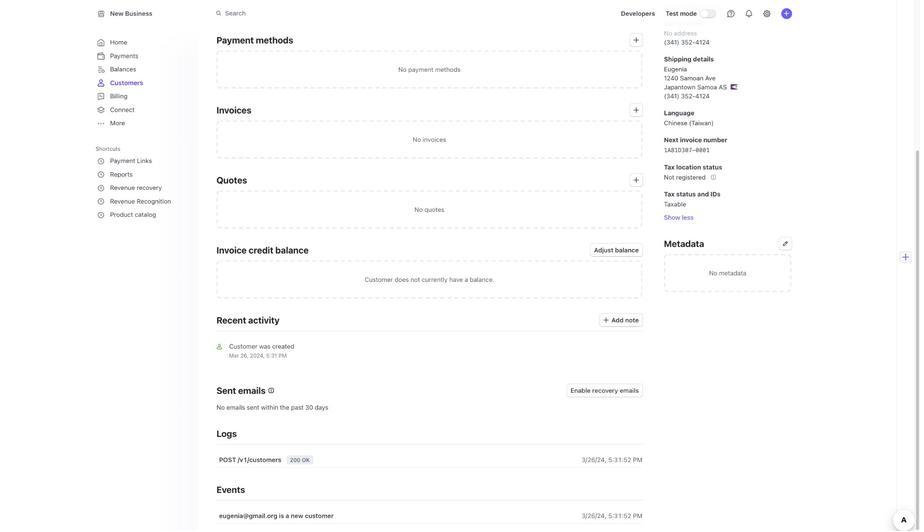 Task type: locate. For each thing, give the bounding box(es) containing it.
Test mode checkbox
[[701, 10, 716, 18]]

None search field
[[211, 5, 464, 22]]

notifications image
[[746, 10, 753, 17]]

shortcuts element
[[96, 143, 191, 222], [96, 155, 189, 222]]

as image
[[731, 83, 738, 91]]



Task type: describe. For each thing, give the bounding box(es) containing it.
settings image
[[764, 10, 771, 17]]

help image
[[728, 10, 735, 17]]

manage shortcuts image
[[182, 146, 187, 152]]

1 shortcuts element from the top
[[96, 143, 191, 222]]

2 shortcuts element from the top
[[96, 155, 189, 222]]

core navigation links element
[[96, 36, 189, 130]]

Search text field
[[211, 5, 464, 22]]



Task type: vqa. For each thing, say whether or not it's contained in the screenshot.
Legacy related to Legacy exports
no



